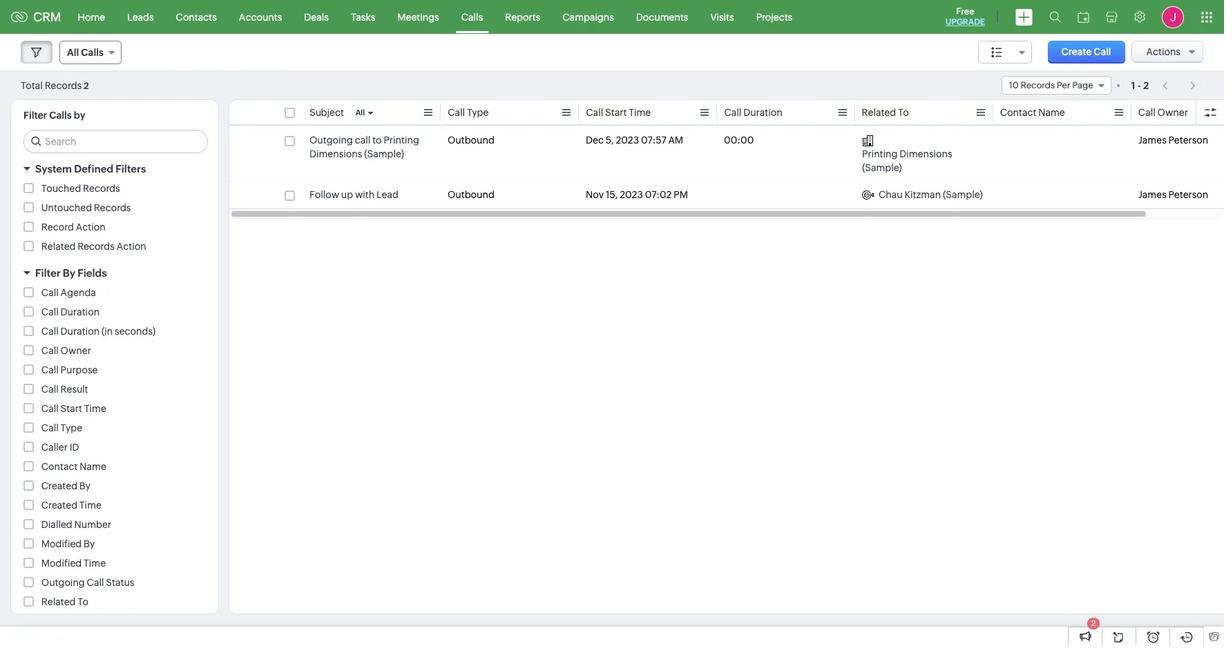 Task type: describe. For each thing, give the bounding box(es) containing it.
create
[[1062, 46, 1092, 57]]

projects
[[756, 11, 793, 22]]

follow
[[310, 189, 339, 200]]

tasks link
[[340, 0, 386, 34]]

-
[[1138, 80, 1141, 91]]

free
[[957, 6, 975, 17]]

outgoing call status
[[41, 578, 134, 589]]

0 vertical spatial action
[[76, 222, 105, 233]]

created time
[[41, 500, 101, 511]]

time up the number
[[79, 500, 101, 511]]

subject
[[310, 107, 344, 118]]

nov 15, 2023 07:02 pm
[[586, 189, 688, 200]]

filter by fields button
[[11, 261, 218, 285]]

lead
[[377, 189, 399, 200]]

dec
[[586, 135, 604, 146]]

outgoing for outgoing call to printing dimensions (sample)
[[310, 135, 353, 146]]

deals link
[[293, 0, 340, 34]]

call purpose
[[41, 365, 98, 376]]

1 vertical spatial related
[[41, 241, 76, 252]]

caller id
[[41, 442, 79, 453]]

time up 'dec 5, 2023 07:57 am'
[[629, 107, 651, 118]]

printing dimensions (sample)
[[862, 149, 953, 173]]

modified for modified by
[[41, 539, 82, 550]]

free upgrade
[[946, 6, 985, 27]]

modified by
[[41, 539, 95, 550]]

all calls
[[67, 47, 104, 58]]

0 vertical spatial contact
[[1001, 107, 1037, 118]]

upgrade
[[946, 17, 985, 27]]

dec 5, 2023 07:57 am
[[586, 135, 683, 146]]

0 horizontal spatial call duration
[[41, 307, 100, 318]]

filter by fields
[[35, 267, 107, 279]]

outgoing for outgoing call status
[[41, 578, 85, 589]]

meetings
[[398, 11, 439, 22]]

with
[[355, 189, 375, 200]]

untouched
[[41, 202, 92, 214]]

all for all
[[356, 108, 365, 117]]

agenda
[[61, 287, 96, 299]]

campaigns link
[[552, 0, 625, 34]]

07:02
[[645, 189, 672, 200]]

00:00
[[724, 135, 754, 146]]

number
[[74, 520, 111, 531]]

0 vertical spatial start
[[605, 107, 627, 118]]

james for printing dimensions (sample)
[[1139, 135, 1167, 146]]

purpose
[[61, 365, 98, 376]]

deals
[[304, 11, 329, 22]]

visits
[[711, 11, 734, 22]]

chau kitzman (sample) link
[[862, 188, 983, 202]]

0 vertical spatial call owner
[[1139, 107, 1189, 118]]

calls for filter calls by
[[49, 110, 72, 121]]

call duration (in seconds)
[[41, 326, 156, 337]]

create menu image
[[1016, 9, 1033, 25]]

10
[[1009, 80, 1019, 91]]

15,
[[606, 189, 618, 200]]

visits link
[[700, 0, 745, 34]]

2023 for 07:02
[[620, 189, 643, 200]]

0 vertical spatial call type
[[448, 107, 489, 118]]

status
[[106, 578, 134, 589]]

created by
[[41, 481, 91, 492]]

records for total
[[45, 80, 82, 91]]

chau
[[879, 189, 903, 200]]

filter for filter by fields
[[35, 267, 61, 279]]

1 horizontal spatial related to
[[862, 107, 910, 118]]

create call
[[1062, 46, 1112, 57]]

1 horizontal spatial action
[[117, 241, 146, 252]]

defined
[[74, 163, 113, 175]]

documents
[[636, 11, 689, 22]]

accounts
[[239, 11, 282, 22]]

1 - 2
[[1132, 80, 1149, 91]]

dialled number
[[41, 520, 111, 531]]

home
[[78, 11, 105, 22]]

search image
[[1050, 11, 1061, 23]]

profile image
[[1162, 6, 1184, 28]]

tasks
[[351, 11, 375, 22]]

touched
[[41, 183, 81, 194]]

crm link
[[11, 10, 61, 24]]

1 vertical spatial contact name
[[41, 462, 106, 473]]

id
[[70, 442, 79, 453]]

create call button
[[1048, 41, 1125, 64]]

10 records per page
[[1009, 80, 1094, 91]]

record
[[41, 222, 74, 233]]

pm
[[674, 189, 688, 200]]

1
[[1132, 80, 1136, 91]]

actions
[[1147, 46, 1181, 57]]

dimensions inside printing dimensions (sample)
[[900, 149, 953, 160]]

07:57
[[641, 135, 667, 146]]

0 horizontal spatial owner
[[61, 346, 91, 357]]

nov
[[586, 189, 604, 200]]

0 vertical spatial contact name
[[1001, 107, 1066, 118]]

by for modified
[[84, 539, 95, 550]]

leads
[[127, 11, 154, 22]]

calls for all calls
[[81, 47, 104, 58]]

created for created by
[[41, 481, 77, 492]]

printing inside outgoing call to printing dimensions (sample)
[[384, 135, 419, 146]]

Search text field
[[24, 131, 207, 153]]

filter for filter calls by
[[23, 110, 47, 121]]

1 horizontal spatial name
[[1039, 107, 1066, 118]]

dialled
[[41, 520, 72, 531]]

record action
[[41, 222, 105, 233]]

row group containing outgoing call to printing dimensions (sample)
[[229, 127, 1224, 209]]

0 horizontal spatial to
[[78, 597, 88, 608]]

0 vertical spatial related
[[862, 107, 897, 118]]

to
[[373, 135, 382, 146]]

projects link
[[745, 0, 804, 34]]



Task type: locate. For each thing, give the bounding box(es) containing it.
kitzman
[[905, 189, 941, 200]]

reports link
[[494, 0, 552, 34]]

(sample) up chau
[[862, 162, 902, 173]]

2 vertical spatial calls
[[49, 110, 72, 121]]

0 vertical spatial call duration
[[724, 107, 782, 118]]

1 vertical spatial printing
[[862, 149, 898, 160]]

1 vertical spatial 2023
[[620, 189, 643, 200]]

1 horizontal spatial contact
[[1001, 107, 1037, 118]]

action
[[76, 222, 105, 233], [117, 241, 146, 252]]

records
[[45, 80, 82, 91], [1021, 80, 1055, 91], [83, 183, 120, 194], [94, 202, 131, 214], [78, 241, 115, 252]]

touched records
[[41, 183, 120, 194]]

records down defined
[[83, 183, 120, 194]]

printing
[[384, 135, 419, 146], [862, 149, 898, 160]]

call agenda
[[41, 287, 96, 299]]

home link
[[67, 0, 116, 34]]

1 vertical spatial calls
[[81, 47, 104, 58]]

0 vertical spatial outgoing
[[310, 135, 353, 146]]

dimensions inside outgoing call to printing dimensions (sample)
[[310, 149, 362, 160]]

records for 10
[[1021, 80, 1055, 91]]

time down result
[[84, 404, 106, 415]]

name
[[1039, 107, 1066, 118], [80, 462, 106, 473]]

printing up chau
[[862, 149, 898, 160]]

all up "call"
[[356, 108, 365, 117]]

owner up "purpose"
[[61, 346, 91, 357]]

contacts
[[176, 11, 217, 22]]

modified down dialled
[[41, 539, 82, 550]]

related up printing dimensions (sample)
[[862, 107, 897, 118]]

name up 'created by'
[[80, 462, 106, 473]]

outgoing call to printing dimensions (sample)
[[310, 135, 419, 160]]

modified down modified by
[[41, 558, 82, 569]]

james for chau kitzman (sample)
[[1139, 189, 1167, 200]]

action up filter by fields dropdown button
[[117, 241, 146, 252]]

duration down 'agenda'
[[61, 307, 100, 318]]

duration up 00:00
[[743, 107, 782, 118]]

call
[[1094, 46, 1112, 57], [448, 107, 465, 118], [586, 107, 603, 118], [724, 107, 741, 118], [1139, 107, 1156, 118], [41, 287, 59, 299], [41, 307, 59, 318], [41, 326, 59, 337], [41, 346, 59, 357], [41, 365, 59, 376], [41, 384, 59, 395], [41, 404, 59, 415], [41, 423, 59, 434], [87, 578, 104, 589]]

outgoing call to printing dimensions (sample) link
[[310, 133, 434, 161]]

(sample) for dec 5, 2023 07:57 am
[[862, 162, 902, 173]]

contact name down 10 records per page
[[1001, 107, 1066, 118]]

system
[[35, 163, 72, 175]]

records up 'fields' at the top of the page
[[78, 241, 115, 252]]

filter down the total
[[23, 110, 47, 121]]

total records 2
[[21, 80, 89, 91]]

start down result
[[61, 404, 82, 415]]

1 horizontal spatial owner
[[1158, 107, 1189, 118]]

to down outgoing call status
[[78, 597, 88, 608]]

2023 right 15,
[[620, 189, 643, 200]]

2023
[[616, 135, 639, 146], [620, 189, 643, 200]]

0 vertical spatial printing
[[384, 135, 419, 146]]

chau kitzman (sample)
[[879, 189, 983, 200]]

system defined filters button
[[11, 157, 218, 181]]

2 dimensions from the left
[[900, 149, 953, 160]]

printing right to
[[384, 135, 419, 146]]

0 horizontal spatial name
[[80, 462, 106, 473]]

am
[[669, 135, 683, 146]]

2 peterson from the top
[[1169, 189, 1209, 200]]

1 vertical spatial type
[[61, 423, 82, 434]]

related to down outgoing call status
[[41, 597, 88, 608]]

outgoing down the modified time
[[41, 578, 85, 589]]

peterson
[[1169, 135, 1209, 146], [1169, 189, 1209, 200]]

0 vertical spatial james
[[1139, 135, 1167, 146]]

0 vertical spatial owner
[[1158, 107, 1189, 118]]

1 vertical spatial james
[[1139, 189, 1167, 200]]

1 vertical spatial contact
[[41, 462, 78, 473]]

None field
[[978, 41, 1032, 64]]

2 for 1 - 2
[[1144, 80, 1149, 91]]

follow up with lead
[[310, 189, 399, 200]]

2 created from the top
[[41, 500, 77, 511]]

1 horizontal spatial 2
[[1092, 620, 1096, 628]]

reports
[[505, 11, 541, 22]]

accounts link
[[228, 0, 293, 34]]

fields
[[78, 267, 107, 279]]

by down the number
[[84, 539, 95, 550]]

filter up "call agenda"
[[35, 267, 61, 279]]

2 horizontal spatial (sample)
[[943, 189, 983, 200]]

created up created time
[[41, 481, 77, 492]]

0 vertical spatial call start time
[[586, 107, 651, 118]]

0 horizontal spatial all
[[67, 47, 79, 58]]

modified time
[[41, 558, 106, 569]]

james
[[1139, 135, 1167, 146], [1139, 189, 1167, 200]]

owner
[[1158, 107, 1189, 118], [61, 346, 91, 357]]

0 vertical spatial related to
[[862, 107, 910, 118]]

navigation
[[1156, 75, 1204, 95]]

1 vertical spatial outgoing
[[41, 578, 85, 589]]

calendar image
[[1078, 11, 1090, 22]]

filters
[[116, 163, 146, 175]]

call inside "button"
[[1094, 46, 1112, 57]]

1 horizontal spatial start
[[605, 107, 627, 118]]

search element
[[1041, 0, 1070, 34]]

2023 right 5,
[[616, 135, 639, 146]]

printing dimensions (sample) link
[[862, 133, 987, 175]]

1 horizontal spatial contact name
[[1001, 107, 1066, 118]]

1 vertical spatial action
[[117, 241, 146, 252]]

dimensions up kitzman
[[900, 149, 953, 160]]

call duration
[[724, 107, 782, 118], [41, 307, 100, 318]]

all up total records 2
[[67, 47, 79, 58]]

leads link
[[116, 0, 165, 34]]

per
[[1057, 80, 1071, 91]]

1 horizontal spatial call type
[[448, 107, 489, 118]]

0 horizontal spatial calls
[[49, 110, 72, 121]]

dimensions down "call"
[[310, 149, 362, 160]]

related to up printing dimensions (sample)
[[862, 107, 910, 118]]

(sample) inside printing dimensions (sample)
[[862, 162, 902, 173]]

(sample) for nov 15, 2023 07:02 pm
[[943, 189, 983, 200]]

related down outgoing call status
[[41, 597, 76, 608]]

profile element
[[1154, 0, 1193, 34]]

1 james from the top
[[1139, 135, 1167, 146]]

0 vertical spatial 2023
[[616, 135, 639, 146]]

0 vertical spatial created
[[41, 481, 77, 492]]

1 vertical spatial start
[[61, 404, 82, 415]]

2 inside total records 2
[[84, 81, 89, 91]]

seconds)
[[115, 326, 156, 337]]

by for filter
[[63, 267, 75, 279]]

contact down caller id
[[41, 462, 78, 473]]

0 vertical spatial duration
[[743, 107, 782, 118]]

1 horizontal spatial dimensions
[[900, 149, 953, 160]]

0 vertical spatial by
[[63, 267, 75, 279]]

printing inside printing dimensions (sample)
[[862, 149, 898, 160]]

1 horizontal spatial (sample)
[[862, 162, 902, 173]]

1 horizontal spatial call start time
[[586, 107, 651, 118]]

0 horizontal spatial outgoing
[[41, 578, 85, 589]]

by up "call agenda"
[[63, 267, 75, 279]]

0 vertical spatial calls
[[461, 11, 483, 22]]

contact name
[[1001, 107, 1066, 118], [41, 462, 106, 473]]

contact down the 10
[[1001, 107, 1037, 118]]

created for created time
[[41, 500, 77, 511]]

2 vertical spatial related
[[41, 597, 76, 608]]

2 for total records 2
[[84, 81, 89, 91]]

call start time down result
[[41, 404, 106, 415]]

james peterson for chau kitzman (sample)
[[1139, 189, 1209, 200]]

(sample) inside outgoing call to printing dimensions (sample)
[[364, 149, 404, 160]]

records for touched
[[83, 183, 120, 194]]

calls link
[[450, 0, 494, 34]]

0 vertical spatial outbound
[[448, 135, 495, 146]]

james peterson for printing dimensions (sample)
[[1139, 135, 1209, 146]]

related records action
[[41, 241, 146, 252]]

name down 10 records per page
[[1039, 107, 1066, 118]]

by for created
[[79, 481, 91, 492]]

by inside dropdown button
[[63, 267, 75, 279]]

modified
[[41, 539, 82, 550], [41, 558, 82, 569]]

(sample) down to
[[364, 149, 404, 160]]

owner down actions at right top
[[1158, 107, 1189, 118]]

0 horizontal spatial contact name
[[41, 462, 106, 473]]

call result
[[41, 384, 88, 395]]

dimensions
[[310, 149, 362, 160], [900, 149, 953, 160]]

1 vertical spatial call type
[[41, 423, 82, 434]]

1 vertical spatial outbound
[[448, 189, 495, 200]]

records inside 10 records per page field
[[1021, 80, 1055, 91]]

0 horizontal spatial contact
[[41, 462, 78, 473]]

outbound for outgoing call to printing dimensions (sample)
[[448, 135, 495, 146]]

row group
[[229, 127, 1224, 209]]

1 vertical spatial related to
[[41, 597, 88, 608]]

created up dialled
[[41, 500, 77, 511]]

2 horizontal spatial 2
[[1144, 80, 1149, 91]]

call duration up 00:00
[[724, 107, 782, 118]]

2
[[1144, 80, 1149, 91], [84, 81, 89, 91], [1092, 620, 1096, 628]]

total
[[21, 80, 43, 91]]

2 outbound from the top
[[448, 189, 495, 200]]

1 vertical spatial filter
[[35, 267, 61, 279]]

2 horizontal spatial calls
[[461, 11, 483, 22]]

1 vertical spatial call start time
[[41, 404, 106, 415]]

1 horizontal spatial printing
[[862, 149, 898, 160]]

records up filter calls by
[[45, 80, 82, 91]]

2 james peterson from the top
[[1139, 189, 1209, 200]]

start
[[605, 107, 627, 118], [61, 404, 82, 415]]

0 vertical spatial peterson
[[1169, 135, 1209, 146]]

records for related
[[78, 241, 115, 252]]

0 horizontal spatial related to
[[41, 597, 88, 608]]

outbound
[[448, 135, 495, 146], [448, 189, 495, 200]]

0 vertical spatial modified
[[41, 539, 82, 550]]

all for all calls
[[67, 47, 79, 58]]

0 vertical spatial (sample)
[[364, 149, 404, 160]]

to
[[899, 107, 910, 118], [78, 597, 88, 608]]

2 modified from the top
[[41, 558, 82, 569]]

calls left by on the top of the page
[[49, 110, 72, 121]]

1 vertical spatial by
[[79, 481, 91, 492]]

start up 5,
[[605, 107, 627, 118]]

2 vertical spatial (sample)
[[943, 189, 983, 200]]

0 horizontal spatial start
[[61, 404, 82, 415]]

1 modified from the top
[[41, 539, 82, 550]]

by up created time
[[79, 481, 91, 492]]

all inside all calls field
[[67, 47, 79, 58]]

documents link
[[625, 0, 700, 34]]

outgoing down subject
[[310, 135, 353, 146]]

2 vertical spatial by
[[84, 539, 95, 550]]

call owner
[[1139, 107, 1189, 118], [41, 346, 91, 357]]

records right the 10
[[1021, 80, 1055, 91]]

calls
[[461, 11, 483, 22], [81, 47, 104, 58], [49, 110, 72, 121]]

caller
[[41, 442, 68, 453]]

call type
[[448, 107, 489, 118], [41, 423, 82, 434]]

(sample)
[[364, 149, 404, 160], [862, 162, 902, 173], [943, 189, 983, 200]]

0 horizontal spatial call owner
[[41, 346, 91, 357]]

0 horizontal spatial (sample)
[[364, 149, 404, 160]]

0 horizontal spatial type
[[61, 423, 82, 434]]

by
[[74, 110, 85, 121]]

1 horizontal spatial call duration
[[724, 107, 782, 118]]

2023 for 07:57
[[616, 135, 639, 146]]

1 horizontal spatial all
[[356, 108, 365, 117]]

created
[[41, 481, 77, 492], [41, 500, 77, 511]]

0 vertical spatial type
[[467, 107, 489, 118]]

action up related records action
[[76, 222, 105, 233]]

1 vertical spatial all
[[356, 108, 365, 117]]

untouched records
[[41, 202, 131, 214]]

outbound for follow up with lead
[[448, 189, 495, 200]]

2 james from the top
[[1139, 189, 1167, 200]]

10 Records Per Page field
[[1002, 76, 1112, 95]]

All Calls field
[[59, 41, 122, 64]]

calls down home link
[[81, 47, 104, 58]]

0 horizontal spatial call type
[[41, 423, 82, 434]]

1 vertical spatial duration
[[61, 307, 100, 318]]

(in
[[102, 326, 113, 337]]

result
[[61, 384, 88, 395]]

call owner down "1 - 2"
[[1139, 107, 1189, 118]]

peterson for printing dimensions (sample)
[[1169, 135, 1209, 146]]

1 vertical spatial name
[[80, 462, 106, 473]]

0 horizontal spatial dimensions
[[310, 149, 362, 160]]

1 created from the top
[[41, 481, 77, 492]]

1 horizontal spatial to
[[899, 107, 910, 118]]

call start time up 5,
[[586, 107, 651, 118]]

0 vertical spatial name
[[1039, 107, 1066, 118]]

1 horizontal spatial type
[[467, 107, 489, 118]]

records down touched records
[[94, 202, 131, 214]]

0 horizontal spatial action
[[76, 222, 105, 233]]

size image
[[991, 46, 1002, 59]]

1 vertical spatial to
[[78, 597, 88, 608]]

call
[[355, 135, 371, 146]]

system defined filters
[[35, 163, 146, 175]]

calls left reports on the top of page
[[461, 11, 483, 22]]

filter calls by
[[23, 110, 85, 121]]

2 vertical spatial duration
[[61, 326, 100, 337]]

0 vertical spatial all
[[67, 47, 79, 58]]

meetings link
[[386, 0, 450, 34]]

5,
[[606, 135, 614, 146]]

1 dimensions from the left
[[310, 149, 362, 160]]

1 vertical spatial james peterson
[[1139, 189, 1209, 200]]

records for untouched
[[94, 202, 131, 214]]

call start time
[[586, 107, 651, 118], [41, 404, 106, 415]]

1 vertical spatial created
[[41, 500, 77, 511]]

(sample) inside 'link'
[[943, 189, 983, 200]]

follow up with lead link
[[310, 188, 399, 202]]

contact
[[1001, 107, 1037, 118], [41, 462, 78, 473]]

call owner up call purpose
[[41, 346, 91, 357]]

0 vertical spatial to
[[899, 107, 910, 118]]

1 vertical spatial modified
[[41, 558, 82, 569]]

create menu element
[[1008, 0, 1041, 34]]

calls inside field
[[81, 47, 104, 58]]

call duration down "call agenda"
[[41, 307, 100, 318]]

duration left the "(in"
[[61, 326, 100, 337]]

campaigns
[[563, 11, 614, 22]]

contact name down "id"
[[41, 462, 106, 473]]

0 horizontal spatial 2
[[84, 81, 89, 91]]

0 vertical spatial james peterson
[[1139, 135, 1209, 146]]

related down record
[[41, 241, 76, 252]]

type
[[467, 107, 489, 118], [61, 423, 82, 434]]

modified for modified time
[[41, 558, 82, 569]]

to up "printing dimensions (sample)" link
[[899, 107, 910, 118]]

1 horizontal spatial outgoing
[[310, 135, 353, 146]]

peterson for chau kitzman (sample)
[[1169, 189, 1209, 200]]

contacts link
[[165, 0, 228, 34]]

1 vertical spatial peterson
[[1169, 189, 1209, 200]]

1 james peterson from the top
[[1139, 135, 1209, 146]]

filter inside dropdown button
[[35, 267, 61, 279]]

crm
[[33, 10, 61, 24]]

1 vertical spatial call duration
[[41, 307, 100, 318]]

outgoing inside outgoing call to printing dimensions (sample)
[[310, 135, 353, 146]]

1 vertical spatial call owner
[[41, 346, 91, 357]]

1 outbound from the top
[[448, 135, 495, 146]]

0 horizontal spatial printing
[[384, 135, 419, 146]]

1 peterson from the top
[[1169, 135, 1209, 146]]

up
[[341, 189, 353, 200]]

time up outgoing call status
[[84, 558, 106, 569]]

(sample) right kitzman
[[943, 189, 983, 200]]



Task type: vqa. For each thing, say whether or not it's contained in the screenshot.
Filter to the bottom
yes



